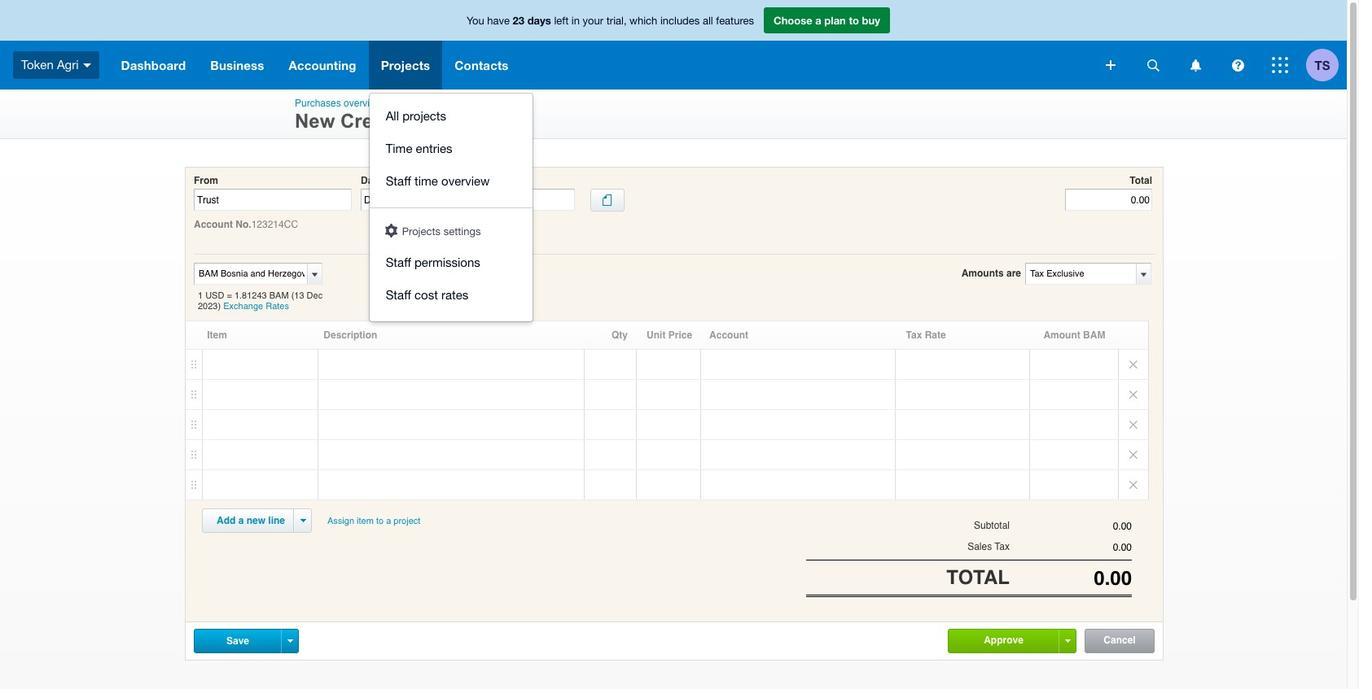 Task type: vqa. For each thing, say whether or not it's contained in the screenshot.
a to the right
yes



Task type: describe. For each thing, give the bounding box(es) containing it.
time
[[386, 142, 413, 156]]

staff permissions link
[[370, 248, 532, 281]]

project
[[394, 517, 421, 527]]

all
[[703, 15, 713, 27]]

save
[[226, 636, 249, 648]]

header image
[[385, 224, 397, 238]]

from
[[194, 175, 218, 187]]

dec
[[307, 291, 323, 301]]

tax rate
[[906, 330, 946, 341]]

staff time overview link
[[370, 167, 532, 200]]

plan
[[825, 14, 846, 27]]

bills
[[397, 98, 415, 109]]

date
[[361, 175, 382, 187]]

time entries
[[386, 142, 453, 156]]

item
[[207, 330, 227, 341]]

dashboard
[[121, 58, 186, 72]]

cost
[[415, 288, 438, 302]]

add a new line link
[[207, 510, 295, 533]]

(
[[291, 291, 294, 301]]

purchases
[[295, 98, 341, 109]]

1 usd = 1.81243 bam (
[[198, 291, 294, 301]]

staff for staff time overview
[[386, 174, 411, 188]]

approve link
[[949, 630, 1059, 652]]

1 horizontal spatial svg image
[[1147, 59, 1160, 71]]

to inside purchases overview › bills to pay › new credit note
[[418, 98, 426, 109]]

more save options... image
[[287, 640, 293, 643]]

a inside assign item to a project link
[[386, 517, 391, 527]]

overview inside purchases overview › bills to pay › new credit note
[[344, 98, 382, 109]]

bills to pay link
[[397, 98, 444, 109]]

ts
[[1315, 57, 1331, 72]]

0 horizontal spatial bam
[[269, 291, 289, 301]]

days
[[528, 14, 551, 27]]

business
[[210, 58, 264, 72]]

dashboard link
[[109, 41, 198, 90]]

1
[[198, 291, 203, 301]]

1 horizontal spatial tax
[[995, 542, 1010, 553]]

a for plan
[[816, 14, 822, 27]]

cancel button
[[1086, 630, 1154, 653]]

total
[[1130, 175, 1153, 187]]

more approve options... image
[[1065, 640, 1071, 643]]

line
[[268, 516, 285, 527]]

amount bam
[[1044, 330, 1106, 341]]

projects for projects settings
[[402, 226, 441, 238]]

you have 23 days left in your trial, which includes all features
[[467, 14, 754, 27]]

contacts button
[[443, 41, 521, 90]]

sales tax
[[968, 542, 1010, 553]]

account for account no. 123214cc
[[194, 219, 233, 231]]

assign item to a project
[[327, 517, 421, 527]]

rates
[[266, 301, 289, 312]]

a for new
[[238, 516, 244, 527]]

exchange rates link
[[223, 301, 289, 312]]

Date text field
[[362, 190, 429, 210]]

credit
[[341, 110, 397, 132]]

1 delete line item image from the top
[[1119, 381, 1149, 410]]

which
[[630, 15, 658, 27]]

2 delete line item image from the top
[[1119, 441, 1149, 470]]

token agri button
[[0, 41, 109, 90]]

staff for staff cost rates
[[386, 288, 411, 302]]

projects for projects
[[381, 58, 430, 72]]

features
[[716, 15, 754, 27]]

staff cost rates link
[[370, 281, 532, 313]]

cancel
[[1104, 635, 1136, 647]]

all projects
[[386, 109, 446, 123]]

buy
[[862, 14, 881, 27]]

you
[[467, 15, 484, 27]]

settings
[[444, 226, 481, 238]]

1.81243
[[235, 291, 267, 301]]

sales
[[968, 542, 992, 553]]

add
[[217, 516, 236, 527]]

all
[[386, 109, 399, 123]]

accounting button
[[277, 41, 369, 90]]

staff for staff permissions
[[386, 255, 411, 269]]

amounts
[[962, 268, 1004, 279]]

item
[[357, 517, 374, 527]]

1 › from the left
[[388, 98, 391, 108]]

usd
[[205, 291, 224, 301]]

Total text field
[[1065, 189, 1153, 211]]

token
[[21, 58, 54, 71]]

to inside banner
[[849, 14, 859, 27]]



Task type: locate. For each thing, give the bounding box(es) containing it.
delete line item image
[[1119, 381, 1149, 410], [1119, 441, 1149, 470]]

1 horizontal spatial ›
[[450, 98, 453, 108]]

business button
[[198, 41, 277, 90]]

›
[[388, 98, 391, 108], [450, 98, 453, 108]]

a left plan
[[816, 14, 822, 27]]

0 vertical spatial delete line item image
[[1119, 381, 1149, 410]]

0 horizontal spatial to
[[376, 517, 384, 527]]

to right item on the left of page
[[376, 517, 384, 527]]

tax
[[906, 330, 922, 341], [995, 542, 1010, 553]]

to left pay
[[418, 98, 426, 109]]

account left no.
[[194, 219, 233, 231]]

banner
[[0, 0, 1347, 321]]

description
[[324, 330, 377, 341]]

1 vertical spatial tax
[[995, 542, 1010, 553]]

assign item to a project link
[[320, 509, 428, 535]]

rate
[[925, 330, 946, 341]]

1 vertical spatial delete line item image
[[1119, 441, 1149, 470]]

a left project
[[386, 517, 391, 527]]

1 vertical spatial bam
[[1083, 330, 1106, 341]]

projects right 'header' icon
[[402, 226, 441, 238]]

projects inside dropdown button
[[381, 58, 430, 72]]

1 vertical spatial projects
[[402, 226, 441, 238]]

rates
[[442, 288, 469, 302]]

overview down time entries link on the left top of the page
[[442, 174, 490, 188]]

1 delete line item image from the top
[[1119, 350, 1149, 380]]

3 staff from the top
[[386, 288, 411, 302]]

pay
[[429, 98, 444, 109]]

1 vertical spatial to
[[418, 98, 426, 109]]

Reference text field
[[453, 189, 575, 211]]

trial,
[[607, 15, 627, 27]]

exchange
[[223, 301, 263, 312]]

total
[[947, 567, 1010, 589]]

unit
[[647, 330, 666, 341]]

1 horizontal spatial a
[[386, 517, 391, 527]]

account no. 123214cc
[[194, 219, 298, 231]]

2 delete line item image from the top
[[1119, 411, 1149, 440]]

0 vertical spatial bam
[[269, 291, 289, 301]]

group inside banner
[[370, 94, 532, 321]]

svg image
[[1147, 59, 1160, 71], [1106, 60, 1116, 70]]

time
[[415, 174, 438, 188]]

account for account
[[710, 330, 749, 341]]

projects
[[403, 109, 446, 123]]

reference
[[453, 175, 500, 187]]

a inside add a new line link
[[238, 516, 244, 527]]

no.
[[236, 219, 251, 231]]

0 horizontal spatial overview
[[344, 98, 382, 109]]

purchases overview link
[[295, 98, 382, 109]]

amounts are
[[962, 268, 1022, 279]]

0 vertical spatial staff
[[386, 174, 411, 188]]

overview
[[344, 98, 382, 109], [442, 174, 490, 188]]

staff cost rates
[[386, 288, 469, 302]]

› right pay
[[450, 98, 453, 108]]

1 horizontal spatial to
[[418, 98, 426, 109]]

purchases overview › bills to pay › new credit note
[[295, 98, 456, 132]]

1 vertical spatial staff
[[386, 255, 411, 269]]

choose a plan to buy
[[774, 14, 881, 27]]

23
[[513, 14, 525, 27]]

None text field
[[194, 189, 352, 211], [195, 264, 305, 284], [1026, 264, 1136, 284], [1010, 521, 1132, 533], [1010, 567, 1132, 590], [194, 189, 352, 211], [195, 264, 305, 284], [1026, 264, 1136, 284], [1010, 521, 1132, 533], [1010, 567, 1132, 590]]

2 vertical spatial to
[[376, 517, 384, 527]]

delete line item image
[[1119, 350, 1149, 380], [1119, 411, 1149, 440], [1119, 471, 1149, 500]]

0 vertical spatial to
[[849, 14, 859, 27]]

group
[[370, 94, 532, 321]]

)
[[218, 301, 221, 312]]

projects up "bills"
[[381, 58, 430, 72]]

approve
[[984, 635, 1024, 647]]

0 vertical spatial tax
[[906, 330, 922, 341]]

account right price
[[710, 330, 749, 341]]

group containing all projects
[[370, 94, 532, 321]]

to
[[849, 14, 859, 27], [418, 98, 426, 109], [376, 517, 384, 527]]

overview up credit
[[344, 98, 382, 109]]

your
[[583, 15, 604, 27]]

13
[[294, 291, 304, 301]]

svg image inside token agri popup button
[[83, 63, 91, 67]]

entries
[[416, 142, 453, 156]]

0 vertical spatial account
[[194, 219, 233, 231]]

qty
[[612, 330, 628, 341]]

new
[[295, 110, 335, 132]]

accounting
[[289, 58, 356, 72]]

a right the add
[[238, 516, 244, 527]]

None text field
[[1010, 543, 1132, 554]]

2 horizontal spatial to
[[849, 14, 859, 27]]

are
[[1007, 268, 1022, 279]]

0 vertical spatial projects
[[381, 58, 430, 72]]

assign
[[327, 517, 354, 527]]

overview inside banner
[[442, 174, 490, 188]]

left
[[554, 15, 569, 27]]

staff down 'header' icon
[[386, 255, 411, 269]]

note
[[402, 110, 446, 132]]

1 vertical spatial delete line item image
[[1119, 411, 1149, 440]]

unit price
[[647, 330, 692, 341]]

agri
[[57, 58, 79, 71]]

to left buy at the top of page
[[849, 14, 859, 27]]

bam up rates
[[269, 291, 289, 301]]

a inside banner
[[816, 14, 822, 27]]

0 vertical spatial delete line item image
[[1119, 350, 1149, 380]]

token agri
[[21, 58, 79, 71]]

1 horizontal spatial account
[[710, 330, 749, 341]]

new
[[247, 516, 266, 527]]

in
[[572, 15, 580, 27]]

0 horizontal spatial account
[[194, 219, 233, 231]]

3 delete line item image from the top
[[1119, 471, 1149, 500]]

projects button
[[369, 41, 443, 90]]

add a new line
[[217, 516, 285, 527]]

save link
[[195, 630, 281, 653]]

staff time overview
[[386, 174, 490, 188]]

0 vertical spatial overview
[[344, 98, 382, 109]]

1 staff from the top
[[386, 174, 411, 188]]

2 staff from the top
[[386, 255, 411, 269]]

all projects link
[[370, 102, 532, 134]]

staff
[[386, 174, 411, 188], [386, 255, 411, 269], [386, 288, 411, 302]]

0 horizontal spatial ›
[[388, 98, 391, 108]]

staff up date text field
[[386, 174, 411, 188]]

2023
[[198, 301, 218, 312]]

1 vertical spatial overview
[[442, 174, 490, 188]]

1 horizontal spatial bam
[[1083, 330, 1106, 341]]

permissions
[[415, 255, 480, 269]]

staff left cost
[[386, 288, 411, 302]]

list box inside banner
[[370, 94, 532, 321]]

amount
[[1044, 330, 1081, 341]]

account
[[194, 219, 233, 231], [710, 330, 749, 341]]

123214cc
[[251, 219, 298, 231]]

0 horizontal spatial svg image
[[1106, 60, 1116, 70]]

2 horizontal spatial a
[[816, 14, 822, 27]]

13 dec 2023
[[198, 291, 323, 312]]

contacts
[[455, 58, 509, 72]]

) exchange rates
[[218, 301, 289, 312]]

2 vertical spatial staff
[[386, 288, 411, 302]]

time entries link
[[370, 134, 532, 167]]

tax left rate
[[906, 330, 922, 341]]

1 horizontal spatial overview
[[442, 174, 490, 188]]

banner containing ts
[[0, 0, 1347, 321]]

list box
[[370, 94, 532, 321]]

2 vertical spatial delete line item image
[[1119, 471, 1149, 500]]

bam right amount
[[1083, 330, 1106, 341]]

svg image
[[1272, 57, 1289, 73], [1191, 59, 1201, 71], [1232, 59, 1244, 71], [83, 63, 91, 67]]

a
[[816, 14, 822, 27], [238, 516, 244, 527], [386, 517, 391, 527]]

choose
[[774, 14, 813, 27]]

tax right sales
[[995, 542, 1010, 553]]

list box containing all projects
[[370, 94, 532, 321]]

projects inside list box
[[402, 226, 441, 238]]

more add line options... image
[[300, 520, 306, 523]]

staff permissions
[[386, 255, 480, 269]]

0 horizontal spatial tax
[[906, 330, 922, 341]]

1 vertical spatial account
[[710, 330, 749, 341]]

2 › from the left
[[450, 98, 453, 108]]

projects settings
[[402, 226, 481, 238]]

subtotal
[[974, 521, 1010, 532]]

› up all
[[388, 98, 391, 108]]

0 horizontal spatial a
[[238, 516, 244, 527]]



